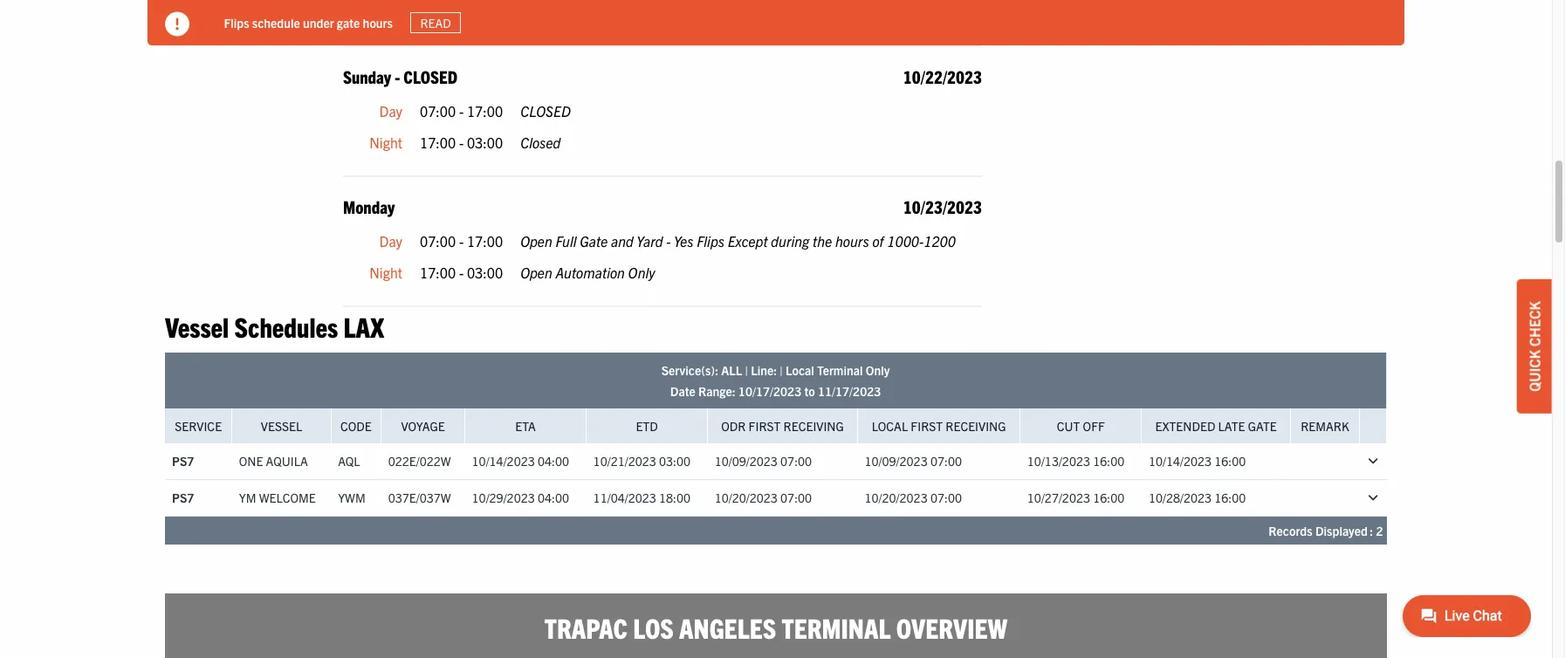 Task type: locate. For each thing, give the bounding box(es) containing it.
terminal inside service(s): all | line: | local terminal only date range: 10/17/2023 to 11/17/2023
[[817, 362, 863, 378]]

local inside service(s): all | line: | local terminal only date range: 10/17/2023 to 11/17/2023
[[786, 362, 815, 378]]

0 horizontal spatial 10/14/2023
[[472, 453, 535, 469]]

odr
[[721, 418, 746, 434]]

10/20/2023 right 18:00
[[715, 490, 778, 506]]

2 07:00 - 17:00 from the top
[[420, 232, 503, 250]]

| right all
[[745, 362, 748, 378]]

day down sunday - closed
[[379, 102, 403, 120]]

only up 11/17/2023
[[866, 362, 890, 378]]

extended late gate
[[1156, 418, 1277, 434]]

1 horizontal spatial first
[[911, 418, 943, 434]]

night right gate
[[370, 3, 403, 20]]

0 vertical spatial closed
[[404, 65, 458, 87]]

04:00 up 10/29/2023 04:00
[[538, 453, 569, 469]]

1 horizontal spatial 10/09/2023 07:00
[[865, 453, 962, 469]]

0 horizontal spatial 10/20/2023
[[715, 490, 778, 506]]

local up "to"
[[786, 362, 815, 378]]

10/20/2023 07:00
[[715, 490, 812, 506], [865, 490, 962, 506]]

etd
[[636, 418, 658, 434]]

16:00
[[1093, 453, 1125, 469], [1215, 453, 1246, 469], [1093, 490, 1125, 506], [1215, 490, 1246, 506]]

10/09/2023 down odr
[[715, 453, 778, 469]]

open left automation
[[521, 263, 552, 281]]

first
[[749, 418, 781, 434], [911, 418, 943, 434]]

0 horizontal spatial 10/09/2023 07:00
[[715, 453, 812, 469]]

0 horizontal spatial only
[[628, 263, 655, 281]]

displayed
[[1316, 523, 1368, 538]]

3 17:00 - 03:00 from the top
[[420, 263, 503, 281]]

1 receiving from the left
[[784, 418, 844, 434]]

03:00
[[467, 3, 503, 20], [467, 133, 503, 151], [467, 263, 503, 281], [659, 453, 691, 469]]

0 vertical spatial 07:00 - 17:00
[[420, 102, 503, 120]]

0 horizontal spatial 10/20/2023 07:00
[[715, 490, 812, 506]]

10/27/2023 16:00
[[1028, 490, 1125, 506]]

1 ps7 from the top
[[172, 453, 194, 469]]

16:00 down 10/14/2023 16:00
[[1215, 490, 1246, 506]]

1 vertical spatial night
[[370, 133, 403, 151]]

night up 'lax'
[[370, 263, 403, 281]]

1000-
[[887, 232, 924, 250]]

04:00
[[538, 453, 569, 469], [538, 490, 569, 506]]

2 vertical spatial 17:00 - 03:00
[[420, 263, 503, 281]]

10/13/2023 16:00
[[1028, 453, 1125, 469]]

0 vertical spatial night
[[370, 3, 403, 20]]

2 receiving from the left
[[946, 418, 1006, 434]]

code
[[341, 418, 372, 434]]

open
[[521, 232, 552, 250], [521, 263, 552, 281]]

day for sunday - closed
[[379, 102, 403, 120]]

local
[[786, 362, 815, 378], [872, 418, 908, 434]]

ym
[[239, 490, 256, 506]]

0 horizontal spatial |
[[745, 362, 748, 378]]

|
[[745, 362, 748, 378], [780, 362, 783, 378]]

ym welcome
[[239, 490, 316, 506]]

gate
[[580, 232, 608, 250], [1248, 418, 1277, 434]]

0 horizontal spatial vessel
[[165, 309, 229, 343]]

-
[[459, 3, 464, 20], [395, 65, 400, 87], [459, 102, 464, 120], [459, 133, 464, 151], [459, 232, 464, 250], [666, 232, 671, 250], [459, 263, 464, 281]]

cut
[[1057, 418, 1080, 434]]

10/20/2023 down local first receiving
[[865, 490, 928, 506]]

1 vertical spatial day
[[379, 232, 403, 250]]

10/09/2023 07:00 down local first receiving
[[865, 453, 962, 469]]

all
[[721, 362, 742, 378]]

gate right full
[[580, 232, 608, 250]]

2 10/09/2023 07:00 from the left
[[865, 453, 962, 469]]

2 vertical spatial night
[[370, 263, 403, 281]]

2 10/14/2023 from the left
[[1149, 453, 1212, 469]]

2 first from the left
[[911, 418, 943, 434]]

2 04:00 from the top
[[538, 490, 569, 506]]

17:00 - 03:00 for monday
[[420, 263, 503, 281]]

0 horizontal spatial first
[[749, 418, 781, 434]]

0 vertical spatial terminal
[[817, 362, 863, 378]]

10/29/2023 04:00
[[472, 490, 569, 506]]

date
[[670, 383, 696, 399]]

0 vertical spatial open
[[521, 232, 552, 250]]

first for local
[[911, 418, 943, 434]]

of
[[873, 232, 884, 250]]

flips schedule under gate hours
[[224, 14, 393, 30]]

and
[[611, 232, 634, 250]]

0 vertical spatial 17:00 - 03:00
[[420, 3, 503, 20]]

17:00 - 03:00
[[420, 3, 503, 20], [420, 133, 503, 151], [420, 263, 503, 281]]

flips right yes at top
[[697, 232, 725, 250]]

day
[[379, 102, 403, 120], [379, 232, 403, 250]]

schedule
[[253, 14, 301, 30]]

ps7
[[172, 453, 194, 469], [172, 490, 194, 506]]

2 17:00 - 03:00 from the top
[[420, 133, 503, 151]]

welcome
[[259, 490, 316, 506]]

10/09/2023
[[715, 453, 778, 469], [865, 453, 928, 469]]

ps7 left ym
[[172, 490, 194, 506]]

0 horizontal spatial hours
[[363, 14, 393, 30]]

0 vertical spatial hours
[[363, 14, 393, 30]]

open left full
[[521, 232, 552, 250]]

1 horizontal spatial |
[[780, 362, 783, 378]]

10/20/2023 07:00 down the odr first receiving on the bottom of page
[[715, 490, 812, 506]]

1 vertical spatial flips
[[697, 232, 725, 250]]

0 horizontal spatial closed
[[404, 65, 458, 87]]

10/17/2023
[[739, 383, 802, 399]]

17:00
[[420, 3, 456, 20], [467, 102, 503, 120], [420, 133, 456, 151], [467, 232, 503, 250], [420, 263, 456, 281]]

to
[[805, 383, 815, 399]]

10/14/2023 up 10/29/2023
[[472, 453, 535, 469]]

service
[[175, 418, 222, 434]]

2 open from the top
[[521, 263, 552, 281]]

10/09/2023 07:00 down the odr first receiving on the bottom of page
[[715, 453, 812, 469]]

0 vertical spatial gate
[[580, 232, 608, 250]]

1 10/09/2023 from the left
[[715, 453, 778, 469]]

1 vertical spatial vessel
[[261, 418, 302, 434]]

under
[[303, 14, 335, 30]]

extended
[[1156, 418, 1216, 434]]

| right line: on the bottom left
[[780, 362, 783, 378]]

16:00 down the 10/13/2023 16:00
[[1093, 490, 1125, 506]]

closed up closed
[[521, 102, 571, 120]]

open automation only
[[521, 263, 655, 281]]

2 | from the left
[[780, 362, 783, 378]]

1 vertical spatial gate
[[1248, 418, 1277, 434]]

local down 11/17/2023
[[872, 418, 908, 434]]

hours
[[363, 14, 393, 30], [836, 232, 869, 250]]

10/28/2023
[[1149, 490, 1212, 506]]

1 vertical spatial 07:00 - 17:00
[[420, 232, 503, 250]]

10/09/2023 down local first receiving
[[865, 453, 928, 469]]

0 vertical spatial ps7
[[172, 453, 194, 469]]

10/29/2023
[[472, 490, 535, 506]]

0 vertical spatial local
[[786, 362, 815, 378]]

10/20/2023
[[715, 490, 778, 506], [865, 490, 928, 506]]

1 10/14/2023 from the left
[[472, 453, 535, 469]]

1 first from the left
[[749, 418, 781, 434]]

11/04/2023
[[593, 490, 656, 506]]

1 vertical spatial open
[[521, 263, 552, 281]]

2 10/09/2023 from the left
[[865, 453, 928, 469]]

only down yard
[[628, 263, 655, 281]]

0 vertical spatial 04:00
[[538, 453, 569, 469]]

2 night from the top
[[370, 133, 403, 151]]

night up monday
[[370, 133, 403, 151]]

10/14/2023
[[472, 453, 535, 469], [1149, 453, 1212, 469]]

1 vertical spatial only
[[866, 362, 890, 378]]

07:00 - 17:00
[[420, 102, 503, 120], [420, 232, 503, 250]]

10/21/2023 03:00
[[593, 453, 691, 469]]

0 vertical spatial vessel
[[165, 309, 229, 343]]

1 07:00 - 17:00 from the top
[[420, 102, 503, 120]]

open for open automation only
[[521, 263, 552, 281]]

1 horizontal spatial receiving
[[946, 418, 1006, 434]]

1 04:00 from the top
[[538, 453, 569, 469]]

1 horizontal spatial hours
[[836, 232, 869, 250]]

1 horizontal spatial vessel
[[261, 418, 302, 434]]

lax
[[344, 309, 384, 343]]

0 vertical spatial only
[[628, 263, 655, 281]]

0 vertical spatial flips
[[224, 14, 250, 30]]

vessel for vessel
[[261, 418, 302, 434]]

2 10/20/2023 07:00 from the left
[[865, 490, 962, 506]]

1 horizontal spatial 10/09/2023
[[865, 453, 928, 469]]

0 horizontal spatial receiving
[[784, 418, 844, 434]]

hours left of
[[836, 232, 869, 250]]

ps7 down service
[[172, 453, 194, 469]]

check
[[1526, 301, 1544, 347]]

0 horizontal spatial 10/09/2023
[[715, 453, 778, 469]]

line:
[[751, 362, 777, 378]]

1 vertical spatial 04:00
[[538, 490, 569, 506]]

0 vertical spatial day
[[379, 102, 403, 120]]

10/14/2023 16:00
[[1149, 453, 1246, 469]]

16:00 down late
[[1215, 453, 1246, 469]]

17:00 - 03:00 for sunday - closed
[[420, 133, 503, 151]]

receiving for odr first receiving
[[784, 418, 844, 434]]

quick
[[1526, 350, 1544, 392]]

3 night from the top
[[370, 263, 403, 281]]

1 17:00 - 03:00 from the top
[[420, 3, 503, 20]]

10/20/2023 07:00 down local first receiving
[[865, 490, 962, 506]]

receiving
[[784, 418, 844, 434], [946, 418, 1006, 434]]

1 vertical spatial closed
[[521, 102, 571, 120]]

gate right late
[[1248, 418, 1277, 434]]

ywm
[[338, 490, 366, 506]]

flips left schedule
[[224, 14, 250, 30]]

1 horizontal spatial closed
[[521, 102, 571, 120]]

2 day from the top
[[379, 232, 403, 250]]

1 open from the top
[[521, 232, 552, 250]]

0 horizontal spatial local
[[786, 362, 815, 378]]

0 horizontal spatial gate
[[580, 232, 608, 250]]

ps7 for ym welcome
[[172, 490, 194, 506]]

2 ps7 from the top
[[172, 490, 194, 506]]

10/14/2023 down extended
[[1149, 453, 1212, 469]]

1 vertical spatial ps7
[[172, 490, 194, 506]]

1 horizontal spatial only
[[866, 362, 890, 378]]

day down monday
[[379, 232, 403, 250]]

flips
[[224, 14, 250, 30], [697, 232, 725, 250]]

cut off
[[1057, 418, 1105, 434]]

night for monday
[[370, 263, 403, 281]]

closed down read at the left of the page
[[404, 65, 458, 87]]

1 horizontal spatial local
[[872, 418, 908, 434]]

1 horizontal spatial gate
[[1248, 418, 1277, 434]]

night for sunday - closed
[[370, 133, 403, 151]]

04:00 down the "10/14/2023 04:00" on the left bottom of page
[[538, 490, 569, 506]]

only
[[628, 263, 655, 281], [866, 362, 890, 378]]

1 horizontal spatial 10/20/2023 07:00
[[865, 490, 962, 506]]

vessel schedules lax
[[165, 309, 384, 343]]

10/13/2023
[[1028, 453, 1091, 469]]

hours right gate
[[363, 14, 393, 30]]

07:00
[[420, 102, 456, 120], [420, 232, 456, 250], [781, 453, 812, 469], [931, 453, 962, 469], [781, 490, 812, 506], [931, 490, 962, 506]]

only inside service(s): all | line: | local terminal only date range: 10/17/2023 to 11/17/2023
[[866, 362, 890, 378]]

1 day from the top
[[379, 102, 403, 120]]

1 night from the top
[[370, 3, 403, 20]]

1 vertical spatial 17:00 - 03:00
[[420, 133, 503, 151]]

10/09/2023 07:00
[[715, 453, 812, 469], [865, 453, 962, 469]]

off
[[1083, 418, 1105, 434]]

1 horizontal spatial 10/20/2023
[[865, 490, 928, 506]]

monday
[[343, 196, 395, 217]]

during
[[771, 232, 810, 250]]

1 horizontal spatial 10/14/2023
[[1149, 453, 1212, 469]]

16:00 down the off
[[1093, 453, 1125, 469]]



Task type: describe. For each thing, give the bounding box(es) containing it.
trapac los angeles terminal overview
[[545, 610, 1008, 644]]

1 10/20/2023 from the left
[[715, 490, 778, 506]]

18:00
[[659, 490, 691, 506]]

10/27/2023
[[1028, 490, 1091, 506]]

day for monday
[[379, 232, 403, 250]]

range:
[[699, 383, 736, 399]]

022e/022w
[[388, 453, 451, 469]]

10/28/2023 16:00
[[1149, 490, 1246, 506]]

read
[[421, 15, 452, 31]]

angeles
[[679, 610, 776, 644]]

10/14/2023 for 10/14/2023 04:00
[[472, 453, 535, 469]]

automation
[[556, 263, 625, 281]]

receiving for local first receiving
[[946, 418, 1006, 434]]

read link
[[411, 12, 462, 33]]

1 | from the left
[[745, 362, 748, 378]]

1 10/09/2023 07:00 from the left
[[715, 453, 812, 469]]

1 vertical spatial terminal
[[782, 610, 891, 644]]

aquila
[[266, 453, 308, 469]]

1 vertical spatial local
[[872, 418, 908, 434]]

remark
[[1301, 418, 1350, 434]]

10/14/2023 04:00
[[472, 453, 569, 469]]

0 horizontal spatial flips
[[224, 14, 250, 30]]

odr first receiving
[[721, 418, 844, 434]]

16:00 for 10/28/2023 16:00
[[1215, 490, 1246, 506]]

open for open full gate and yard -  yes flips except during the hours of 1000-1200
[[521, 232, 552, 250]]

11/17/2023
[[818, 383, 881, 399]]

eta
[[515, 418, 536, 434]]

local first receiving
[[872, 418, 1006, 434]]

closed
[[521, 133, 561, 151]]

one
[[239, 453, 263, 469]]

16:00 for 10/27/2023 16:00
[[1093, 490, 1125, 506]]

overview
[[897, 610, 1008, 644]]

16:00 for 10/14/2023 16:00
[[1215, 453, 1246, 469]]

1 vertical spatial hours
[[836, 232, 869, 250]]

gate
[[337, 14, 361, 30]]

:
[[1370, 523, 1374, 538]]

1 horizontal spatial flips
[[697, 232, 725, 250]]

ps7 for one aquila
[[172, 453, 194, 469]]

07:00 - 17:00 for sunday - closed
[[420, 102, 503, 120]]

07:00 - 17:00 for monday
[[420, 232, 503, 250]]

los
[[633, 610, 674, 644]]

gate for late
[[1248, 418, 1277, 434]]

first for odr
[[749, 418, 781, 434]]

16:00 for 10/13/2023 16:00
[[1093, 453, 1125, 469]]

yard
[[637, 232, 663, 250]]

quick check
[[1526, 301, 1544, 392]]

service(s): all | line: | local terminal only date range: 10/17/2023 to 11/17/2023
[[662, 362, 890, 399]]

10/14/2023 for 10/14/2023 16:00
[[1149, 453, 1212, 469]]

04:00 for 10/14/2023 04:00
[[538, 453, 569, 469]]

one aquila
[[239, 453, 308, 469]]

sunday - closed
[[343, 65, 458, 87]]

1200
[[924, 232, 956, 250]]

service(s):
[[662, 362, 719, 378]]

2 10/20/2023 from the left
[[865, 490, 928, 506]]

except
[[728, 232, 768, 250]]

voyage
[[401, 418, 445, 434]]

10/21/2023
[[593, 453, 656, 469]]

records displayed : 2
[[1269, 523, 1384, 538]]

schedules
[[234, 309, 338, 343]]

sunday
[[343, 65, 391, 87]]

04:00 for 10/29/2023 04:00
[[538, 490, 569, 506]]

1 10/20/2023 07:00 from the left
[[715, 490, 812, 506]]

aql
[[338, 453, 360, 469]]

full
[[556, 232, 577, 250]]

10/23/2023
[[904, 196, 982, 217]]

the
[[813, 232, 832, 250]]

records
[[1269, 523, 1313, 538]]

11/04/2023 18:00
[[593, 490, 691, 506]]

quick check link
[[1518, 280, 1552, 414]]

yes
[[674, 232, 694, 250]]

trapac
[[545, 610, 628, 644]]

2
[[1377, 523, 1384, 538]]

late
[[1219, 418, 1246, 434]]

gate for full
[[580, 232, 608, 250]]

vessel for vessel schedules lax
[[165, 309, 229, 343]]

10/22/2023
[[904, 65, 982, 87]]

037e/037w
[[388, 490, 451, 506]]

open full gate and yard -  yes flips except during the hours of 1000-1200
[[521, 232, 956, 250]]

solid image
[[165, 12, 189, 37]]



Task type: vqa. For each thing, say whether or not it's contained in the screenshot.
September
no



